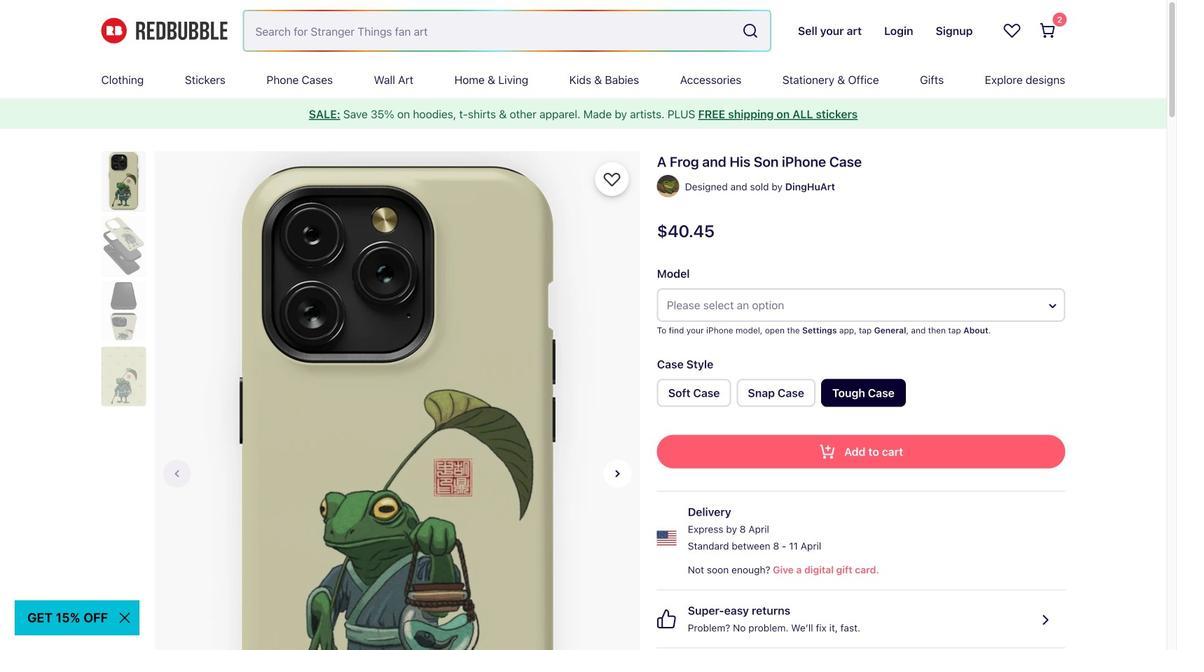 Task type: vqa. For each thing, say whether or not it's contained in the screenshot.
"the" to the top
no



Task type: locate. For each thing, give the bounding box(es) containing it.
None field
[[244, 11, 770, 50]]

2 menu item from the left
[[185, 62, 226, 98]]

image 1 of 4 group
[[155, 151, 640, 651]]

None radio
[[737, 379, 816, 407], [821, 379, 906, 407], [737, 379, 816, 407], [821, 379, 906, 407]]

case style option group
[[657, 379, 1065, 413]]

10 menu item from the left
[[985, 62, 1065, 98]]

9 menu item from the left
[[920, 62, 944, 98]]

menu item
[[101, 62, 144, 98], [185, 62, 226, 98], [267, 62, 333, 98], [374, 62, 413, 98], [454, 62, 528, 98], [569, 62, 639, 98], [680, 62, 742, 98], [783, 62, 879, 98], [920, 62, 944, 98], [985, 62, 1065, 98]]

3 menu item from the left
[[267, 62, 333, 98]]

7 menu item from the left
[[680, 62, 742, 98]]

1 menu item from the left
[[101, 62, 144, 98]]

None radio
[[657, 379, 731, 407]]

menu bar
[[101, 62, 1065, 98]]



Task type: describe. For each thing, give the bounding box(es) containing it.
Search term search field
[[244, 11, 736, 50]]

8 menu item from the left
[[783, 62, 879, 98]]

6 menu item from the left
[[569, 62, 639, 98]]

none radio inside case style option group
[[657, 379, 731, 407]]

5 menu item from the left
[[454, 62, 528, 98]]

4 menu item from the left
[[374, 62, 413, 98]]

flag of us image
[[657, 529, 677, 549]]



